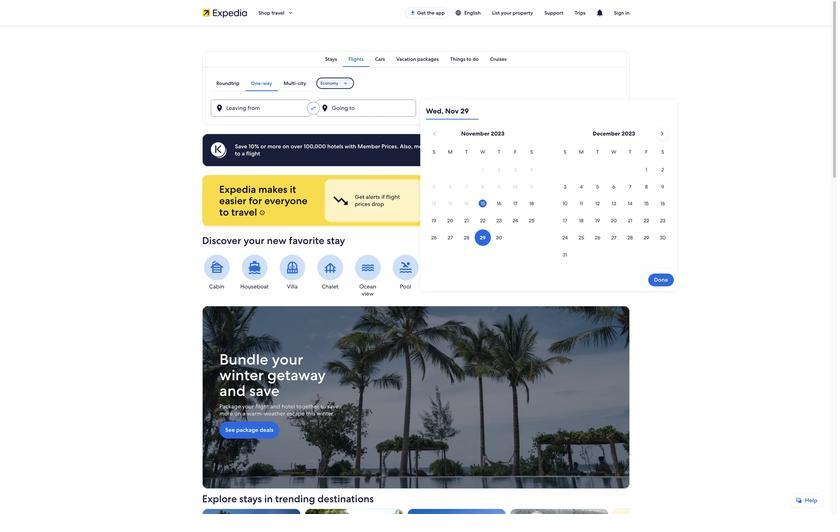Task type: vqa. For each thing, say whether or not it's contained in the screenshot.


Task type: locate. For each thing, give the bounding box(es) containing it.
1 horizontal spatial 15 button
[[639, 196, 655, 212]]

your
[[501, 10, 512, 16], [244, 234, 265, 247], [272, 350, 303, 370], [242, 403, 254, 411]]

deals
[[260, 427, 273, 434]]

get the app link
[[406, 7, 450, 19]]

0 horizontal spatial 26 button
[[426, 230, 442, 246]]

to inside bundle your winter getaway and save package your flight and hotel together to save more on a warm-weather escape this winter.
[[320, 403, 326, 411]]

swap origin and destination values image
[[310, 105, 317, 112]]

18 inside "november 2023" element
[[530, 201, 534, 207]]

1 20 button from the left
[[442, 213, 459, 229]]

15 left +
[[481, 201, 485, 207]]

0 horizontal spatial 30 button
[[491, 230, 507, 246]]

23 down bundle flight + hotel to save
[[497, 218, 502, 224]]

1 horizontal spatial travel
[[272, 10, 285, 16]]

16 button down 9 'button'
[[655, 196, 671, 212]]

1 20 from the left
[[447, 218, 453, 224]]

0 horizontal spatial 23 button
[[491, 213, 507, 229]]

application containing november 2023
[[426, 125, 671, 264]]

26 button
[[426, 230, 442, 246], [590, 230, 606, 246]]

15 button
[[475, 196, 491, 212], [639, 196, 655, 212]]

24 button up 31 button
[[557, 230, 573, 246]]

w inside "november 2023" element
[[481, 149, 485, 155]]

flight left +
[[476, 194, 490, 201]]

6 button
[[606, 179, 622, 195]]

s down previous month image
[[433, 149, 436, 155]]

makes
[[259, 183, 288, 196]]

hotel right +
[[496, 194, 509, 201]]

on left warm- at bottom left
[[234, 411, 241, 418]]

1 vertical spatial travel
[[231, 206, 257, 219]]

1 horizontal spatial 16
[[661, 201, 665, 207]]

also,
[[400, 143, 413, 150]]

shop travel button
[[253, 4, 300, 21]]

1 vertical spatial 25 button
[[573, 230, 590, 246]]

f inside december 2023 element
[[645, 149, 648, 155]]

4 t from the left
[[629, 149, 632, 155]]

2 26 button from the left
[[590, 230, 606, 246]]

0 horizontal spatial 24
[[513, 218, 518, 224]]

0 horizontal spatial 16 button
[[491, 196, 507, 212]]

27 button up hot tub button on the right of page
[[442, 230, 459, 246]]

0 vertical spatial tab list
[[202, 51, 630, 67]]

1 m from the left
[[448, 149, 453, 155]]

nov 29 button
[[420, 100, 500, 117]]

2 15 from the left
[[644, 201, 649, 207]]

0 horizontal spatial 19 button
[[426, 213, 442, 229]]

get inside get alerts if flight prices drop
[[355, 194, 364, 201]]

1 2023 from the left
[[491, 130, 505, 138]]

0 horizontal spatial 2023
[[491, 130, 505, 138]]

next month image
[[658, 130, 667, 138]]

0 vertical spatial 18 button
[[524, 196, 540, 212]]

0 horizontal spatial 20 button
[[442, 213, 459, 229]]

1 27 button from the left
[[442, 230, 459, 246]]

flight right if
[[386, 194, 400, 201]]

19 inside "november 2023" element
[[432, 218, 436, 224]]

trailing image
[[287, 10, 294, 16]]

0 vertical spatial 17 button
[[507, 196, 524, 212]]

18 left 'one'
[[530, 201, 534, 207]]

6
[[613, 184, 616, 190]]

and down 6 on the top of the page
[[603, 194, 613, 201]]

1 f from the left
[[514, 149, 517, 155]]

cabin button
[[202, 255, 231, 291]]

15
[[481, 201, 485, 207], [644, 201, 649, 207]]

save left today element
[[456, 201, 468, 208]]

1 horizontal spatial bundle
[[456, 194, 475, 201]]

1 vertical spatial in
[[264, 493, 273, 506]]

21 button down 14 button
[[622, 213, 639, 229]]

0 horizontal spatial 30
[[496, 235, 502, 241]]

0 horizontal spatial 15 button
[[475, 196, 491, 212]]

1 horizontal spatial 23
[[660, 218, 666, 224]]

22 inside "november 2023" element
[[480, 218, 486, 224]]

21
[[465, 218, 469, 224], [628, 218, 633, 224]]

1 horizontal spatial 17 button
[[557, 213, 573, 229]]

25 for the leftmost 25 button
[[529, 218, 535, 224]]

1 vertical spatial tab list
[[211, 76, 312, 91]]

3 out of 3 element
[[528, 180, 626, 222]]

2 horizontal spatial 29
[[644, 235, 650, 241]]

17 down 'one'
[[563, 218, 567, 224]]

1 21 button from the left
[[459, 213, 475, 229]]

13
[[612, 201, 616, 207]]

app
[[436, 10, 445, 16]]

with
[[345, 143, 356, 150]]

0 horizontal spatial 18
[[530, 201, 534, 207]]

w inside december 2023 element
[[612, 149, 617, 155]]

flight up deals
[[255, 403, 269, 411]]

multi-city link
[[278, 76, 312, 91]]

2023 for november 2023
[[491, 130, 505, 138]]

0 horizontal spatial travel
[[231, 206, 257, 219]]

1 horizontal spatial 22 button
[[639, 213, 655, 229]]

flight inside save 10% or more on over 100,000 hotels with member prices. also, members save up to 30% when you add a hotel to a flight
[[246, 150, 260, 158]]

to left 10%
[[235, 150, 241, 158]]

22 button up 29 button
[[639, 213, 655, 229]]

1 22 button from the left
[[475, 213, 491, 229]]

16 inside "november 2023" element
[[497, 201, 502, 207]]

f
[[514, 149, 517, 155], [645, 149, 648, 155]]

today element
[[479, 200, 487, 208]]

21 inside december 2023 element
[[628, 218, 633, 224]]

25 inside "november 2023" element
[[529, 218, 535, 224]]

miles
[[588, 194, 602, 201]]

24 up 31
[[563, 235, 568, 241]]

in
[[626, 10, 630, 16], [264, 493, 273, 506]]

multi-city
[[284, 80, 306, 87]]

21 for second 21 button from left
[[628, 218, 633, 224]]

0 horizontal spatial f
[[514, 149, 517, 155]]

0 vertical spatial 24 button
[[507, 213, 524, 229]]

17 button down 'one'
[[557, 213, 573, 229]]

22 button
[[475, 213, 491, 229], [639, 213, 655, 229]]

31 button
[[557, 247, 573, 263]]

2023 up "you"
[[491, 130, 505, 138]]

1 horizontal spatial 30
[[660, 235, 666, 241]]

0 horizontal spatial 19
[[432, 218, 436, 224]]

hotel right add
[[525, 143, 538, 150]]

m for november 2023
[[448, 149, 453, 155]]

in right stays
[[264, 493, 273, 506]]

save inside save 10% or more on over 100,000 hotels with member prices. also, members save up to 30% when you add a hotel to a flight
[[440, 143, 452, 150]]

22 for second 22 'button' from the right
[[480, 218, 486, 224]]

wed,
[[426, 107, 444, 116]]

25 inside december 2023 element
[[579, 235, 584, 241]]

application
[[426, 125, 671, 264]]

pool
[[400, 283, 411, 291]]

1 horizontal spatial 24 button
[[557, 230, 573, 246]]

see
[[225, 427, 235, 434]]

1 30 from the left
[[496, 235, 502, 241]]

31
[[563, 252, 568, 258]]

flight inside get alerts if flight prices drop
[[386, 194, 400, 201]]

travel left "xsmall" image
[[231, 206, 257, 219]]

22 button down today element
[[475, 213, 491, 229]]

21 button down bundle flight + hotel to save
[[459, 213, 475, 229]]

5
[[596, 184, 599, 190]]

up
[[453, 143, 460, 150]]

18 down 11
[[579, 218, 584, 224]]

vacation packages link
[[391, 51, 445, 67]]

19
[[432, 218, 436, 224], [596, 218, 600, 224]]

0 horizontal spatial 23
[[497, 218, 502, 224]]

1 horizontal spatial 29
[[461, 107, 469, 116]]

save right this
[[327, 403, 339, 411]]

members
[[414, 143, 439, 150]]

1 horizontal spatial 18 button
[[573, 213, 590, 229]]

0 vertical spatial hotel
[[525, 143, 538, 150]]

2 27 from the left
[[612, 235, 617, 241]]

on left 'over'
[[283, 143, 289, 150]]

0 horizontal spatial 26
[[431, 235, 437, 241]]

on
[[283, 143, 289, 150], [234, 411, 241, 418]]

1 horizontal spatial 27 button
[[606, 230, 622, 246]]

2 15 button from the left
[[639, 196, 655, 212]]

2 19 from the left
[[596, 218, 600, 224]]

stays
[[325, 56, 337, 62]]

18 button left 'one'
[[524, 196, 540, 212]]

1 16 from the left
[[497, 201, 502, 207]]

1 horizontal spatial 26
[[595, 235, 601, 241]]

and right warm- at bottom left
[[270, 403, 280, 411]]

25 button
[[524, 213, 540, 229], [573, 230, 590, 246]]

24 down bundle flight + hotel to save
[[513, 218, 518, 224]]

2 20 from the left
[[611, 218, 617, 224]]

23 button up 29 button
[[655, 213, 671, 229]]

t down "december"
[[597, 149, 599, 155]]

tub
[[445, 283, 453, 291]]

to inside bundle flight + hotel to save
[[511, 194, 516, 201]]

bundle inside bundle your winter getaway and save package your flight and hotel together to save more on a warm-weather escape this winter.
[[219, 350, 268, 370]]

f for november 2023
[[514, 149, 517, 155]]

m left up
[[448, 149, 453, 155]]

s up '2'
[[662, 149, 664, 155]]

16 button right today element
[[491, 196, 507, 212]]

30 button
[[491, 230, 507, 246], [655, 230, 671, 246]]

1 horizontal spatial 2023
[[622, 130, 635, 138]]

m up 4
[[579, 149, 584, 155]]

more up see
[[219, 411, 233, 418]]

to down expedia
[[219, 206, 229, 219]]

1 vertical spatial get
[[355, 194, 364, 201]]

1 horizontal spatial 18
[[579, 218, 584, 224]]

16 right +
[[497, 201, 502, 207]]

f up 1 button
[[645, 149, 648, 155]]

0 horizontal spatial 25
[[529, 218, 535, 224]]

1 22 from the left
[[480, 218, 486, 224]]

1 vertical spatial 17 button
[[557, 213, 573, 229]]

a left warm- at bottom left
[[242, 411, 245, 418]]

29 button
[[639, 230, 655, 246]]

2 26 from the left
[[595, 235, 601, 241]]

22 up 29 button
[[644, 218, 649, 224]]

travel inside 'dropdown button'
[[272, 10, 285, 16]]

1 horizontal spatial 20 button
[[606, 213, 622, 229]]

2 21 button from the left
[[622, 213, 639, 229]]

2 21 from the left
[[628, 218, 633, 224]]

travel
[[272, 10, 285, 16], [231, 206, 257, 219]]

0 horizontal spatial 22 button
[[475, 213, 491, 229]]

2 2023 from the left
[[622, 130, 635, 138]]

flight left or
[[246, 150, 260, 158]]

expedia logo image
[[202, 8, 247, 18]]

21 inside "november 2023" element
[[465, 218, 469, 224]]

get right the download the app button icon
[[417, 10, 426, 16]]

to inside things to do 'link'
[[467, 56, 472, 62]]

1 27 from the left
[[448, 235, 453, 241]]

21 down bundle flight + hotel to save
[[465, 218, 469, 224]]

0 vertical spatial in
[[626, 10, 630, 16]]

15 button right 14
[[639, 196, 655, 212]]

15 button left +
[[475, 196, 491, 212]]

your for discover
[[244, 234, 265, 247]]

new
[[267, 234, 287, 247]]

27 left 29 button
[[612, 235, 617, 241]]

tab list containing stays
[[202, 51, 630, 67]]

17 button right +
[[507, 196, 524, 212]]

2 28 from the left
[[628, 235, 633, 241]]

2 28 button from the left
[[622, 230, 639, 246]]

1 horizontal spatial on
[[283, 143, 289, 150]]

favorite
[[289, 234, 325, 247]]

november 2023 element
[[426, 148, 540, 247]]

1 horizontal spatial m
[[579, 149, 584, 155]]

fairfield which includes a house image
[[305, 510, 403, 515]]

2 out of 3 element
[[427, 180, 524, 222]]

1 horizontal spatial 22
[[644, 218, 649, 224]]

getaway
[[267, 366, 326, 386]]

27 inside "november 2023" element
[[448, 235, 453, 241]]

15 right 14 button
[[644, 201, 649, 207]]

1 26 button from the left
[[426, 230, 442, 246]]

0 vertical spatial travel
[[272, 10, 285, 16]]

17 right +
[[513, 201, 518, 207]]

1 21 from the left
[[465, 218, 469, 224]]

0 vertical spatial bundle
[[456, 194, 475, 201]]

18 button down 11 'button'
[[573, 213, 590, 229]]

in right sign
[[626, 10, 630, 16]]

0 horizontal spatial on
[[234, 411, 241, 418]]

1 16 button from the left
[[491, 196, 507, 212]]

explore stays in trending destinations
[[202, 493, 374, 506]]

w down december 2023
[[612, 149, 617, 155]]

16 down 9 'button'
[[661, 201, 665, 207]]

to right up
[[462, 143, 467, 150]]

3 button
[[557, 179, 573, 195]]

t right when
[[498, 149, 501, 155]]

november 2023
[[461, 130, 505, 138]]

1 horizontal spatial 30 button
[[655, 230, 671, 246]]

23 button
[[491, 213, 507, 229], [655, 213, 671, 229]]

1 23 from the left
[[497, 218, 502, 224]]

wed, nov 29 button
[[426, 103, 479, 120]]

t left 30%
[[465, 149, 468, 155]]

s right add
[[531, 149, 533, 155]]

0 horizontal spatial 15
[[481, 201, 485, 207]]

flight inside bundle flight + hotel to save
[[476, 194, 490, 201]]

30 inside "november 2023" element
[[496, 235, 502, 241]]

28 for 28 'button' within the "november 2023" element
[[464, 235, 469, 241]]

list your property link
[[487, 6, 539, 19]]

prices.
[[382, 143, 399, 150]]

1 horizontal spatial 26 button
[[590, 230, 606, 246]]

previous month image
[[431, 130, 439, 138]]

a right add
[[520, 143, 523, 150]]

2 vertical spatial hotel
[[282, 403, 295, 411]]

w right 30%
[[481, 149, 485, 155]]

2 vertical spatial and
[[270, 403, 280, 411]]

22 inside december 2023 element
[[644, 218, 649, 224]]

truckee showing snow, a river or creek and a small town or village image
[[510, 510, 608, 515]]

22
[[480, 218, 486, 224], [644, 218, 649, 224]]

0 horizontal spatial 21
[[465, 218, 469, 224]]

16 for the 16 button inside the "november 2023" element
[[497, 201, 502, 207]]

to right +
[[511, 194, 516, 201]]

0 horizontal spatial 17
[[513, 201, 518, 207]]

1 w from the left
[[481, 149, 485, 155]]

and up package
[[219, 382, 246, 401]]

24 button down bundle flight + hotel to save
[[507, 213, 524, 229]]

22 down today element
[[480, 218, 486, 224]]

more inside save 10% or more on over 100,000 hotels with member prices. also, members save up to 30% when you add a hotel to a flight
[[267, 143, 281, 150]]

0 vertical spatial more
[[267, 143, 281, 150]]

winter
[[219, 366, 264, 386]]

1 out of 3 element
[[325, 180, 422, 222]]

2023 right "december"
[[622, 130, 635, 138]]

member
[[358, 143, 380, 150]]

2 horizontal spatial hotel
[[525, 143, 538, 150]]

2 22 from the left
[[644, 218, 649, 224]]

1 15 button from the left
[[475, 196, 491, 212]]

4 s from the left
[[662, 149, 664, 155]]

0 vertical spatial 18
[[530, 201, 534, 207]]

19 button
[[426, 213, 442, 229], [590, 213, 606, 229]]

1 horizontal spatial 23 button
[[655, 213, 671, 229]]

0 vertical spatial 24
[[513, 218, 518, 224]]

28 inside "november 2023" element
[[464, 235, 469, 241]]

hot tub
[[434, 283, 453, 291]]

ocean view button
[[353, 255, 383, 298]]

w for november
[[481, 149, 485, 155]]

2 23 from the left
[[660, 218, 666, 224]]

21 down 14
[[628, 218, 633, 224]]

t
[[465, 149, 468, 155], [498, 149, 501, 155], [597, 149, 599, 155], [629, 149, 632, 155]]

28 for 1st 28 'button' from right
[[628, 235, 633, 241]]

to inside expedia makes it easier for everyone to travel
[[219, 206, 229, 219]]

16 button
[[491, 196, 507, 212], [655, 196, 671, 212]]

1 vertical spatial more
[[219, 411, 233, 418]]

0 horizontal spatial 28 button
[[459, 230, 475, 246]]

23 down 9 'button'
[[660, 218, 666, 224]]

more right or
[[267, 143, 281, 150]]

waterpark button
[[467, 255, 496, 291]]

f right "you"
[[514, 149, 517, 155]]

travel left trailing icon
[[272, 10, 285, 16]]

0 vertical spatial and
[[603, 194, 613, 201]]

100,000
[[304, 143, 326, 150]]

0 vertical spatial on
[[283, 143, 289, 150]]

to left do
[[467, 56, 472, 62]]

0 horizontal spatial 16
[[497, 201, 502, 207]]

18 inside december 2023 element
[[579, 218, 584, 224]]

in inside dropdown button
[[626, 10, 630, 16]]

2 30 button from the left
[[655, 230, 671, 246]]

flight
[[246, 150, 260, 158], [386, 194, 400, 201], [476, 194, 490, 201], [255, 403, 269, 411]]

1 vertical spatial 18
[[579, 218, 584, 224]]

more
[[267, 143, 281, 150], [219, 411, 233, 418]]

1 28 from the left
[[464, 235, 469, 241]]

1 vertical spatial 25
[[579, 235, 584, 241]]

18 for the topmost 18 'button'
[[530, 201, 534, 207]]

stays link
[[320, 51, 343, 67]]

1 horizontal spatial 28 button
[[622, 230, 639, 246]]

1 horizontal spatial 16 button
[[655, 196, 671, 212]]

16 button inside "november 2023" element
[[491, 196, 507, 212]]

a left 10%
[[242, 150, 245, 158]]

save
[[235, 143, 247, 150]]

0 horizontal spatial and
[[219, 382, 246, 401]]

get left 'alerts'
[[355, 194, 364, 201]]

and inside earn airline miles and one key rewards
[[603, 194, 613, 201]]

1 horizontal spatial more
[[267, 143, 281, 150]]

tab list
[[202, 51, 630, 67], [211, 76, 312, 91]]

23 button down bundle flight + hotel to save
[[491, 213, 507, 229]]

2 f from the left
[[645, 149, 648, 155]]

villa button
[[278, 255, 307, 291]]

nov 29
[[436, 107, 455, 115]]

2 27 button from the left
[[606, 230, 622, 246]]

0 horizontal spatial 27 button
[[442, 230, 459, 246]]

28 button inside "november 2023" element
[[459, 230, 475, 246]]

f inside "november 2023" element
[[514, 149, 517, 155]]

1 vertical spatial hotel
[[496, 194, 509, 201]]

1 horizontal spatial 19 button
[[590, 213, 606, 229]]

10%
[[249, 143, 259, 150]]

get inside "link"
[[417, 10, 426, 16]]

t down december 2023
[[629, 149, 632, 155]]

26 button inside december 2023 element
[[590, 230, 606, 246]]

0 horizontal spatial more
[[219, 411, 233, 418]]

1 15 from the left
[[481, 201, 485, 207]]

and
[[603, 194, 613, 201], [219, 382, 246, 401], [270, 403, 280, 411]]

27 up hot tub button on the right of page
[[448, 235, 453, 241]]

bundle inside bundle flight + hotel to save
[[456, 194, 475, 201]]

1 horizontal spatial get
[[417, 10, 426, 16]]

1 28 button from the left
[[459, 230, 475, 246]]

28 inside december 2023 element
[[628, 235, 633, 241]]

bundle your winter getaway and save main content
[[0, 26, 832, 515]]

1 horizontal spatial 28
[[628, 235, 633, 241]]

0 horizontal spatial w
[[481, 149, 485, 155]]

0 horizontal spatial m
[[448, 149, 453, 155]]

hotel left together
[[282, 403, 295, 411]]

vacation
[[397, 56, 416, 62]]

0 horizontal spatial hotel
[[282, 403, 295, 411]]

27 button left 29 button
[[606, 230, 622, 246]]

1 horizontal spatial 25
[[579, 235, 584, 241]]

14 button
[[622, 196, 639, 212]]

1 26 from the left
[[431, 235, 437, 241]]

0 horizontal spatial 28
[[464, 235, 469, 241]]

stays
[[239, 493, 262, 506]]

a inside bundle your winter getaway and save package your flight and hotel together to save more on a warm-weather escape this winter.
[[242, 411, 245, 418]]

16 inside december 2023 element
[[661, 201, 665, 207]]

26 inside december 2023 element
[[595, 235, 601, 241]]

1 horizontal spatial f
[[645, 149, 648, 155]]

december 2023 element
[[557, 148, 671, 264]]

to
[[467, 56, 472, 62], [462, 143, 467, 150], [235, 150, 241, 158], [511, 194, 516, 201], [219, 206, 229, 219], [320, 403, 326, 411]]

26 button inside "november 2023" element
[[426, 230, 442, 246]]

15 button inside "november 2023" element
[[475, 196, 491, 212]]

1 horizontal spatial 24
[[563, 235, 568, 241]]

application inside bundle your winter getaway and save main content
[[426, 125, 671, 264]]

2 23 button from the left
[[655, 213, 671, 229]]

2 16 from the left
[[661, 201, 665, 207]]

1 19 from the left
[[432, 218, 436, 224]]

0 horizontal spatial 22
[[480, 218, 486, 224]]

0 vertical spatial 25 button
[[524, 213, 540, 229]]

2 30 from the left
[[660, 235, 666, 241]]

1 horizontal spatial 21
[[628, 218, 633, 224]]

27 inside december 2023 element
[[612, 235, 617, 241]]

to right this
[[320, 403, 326, 411]]

1 vertical spatial on
[[234, 411, 241, 418]]

1 horizontal spatial 20
[[611, 218, 617, 224]]

25 for right 25 button
[[579, 235, 584, 241]]

s up 3 button
[[564, 149, 567, 155]]

chalet button
[[316, 255, 345, 291]]

24 button inside "november 2023" element
[[507, 213, 524, 229]]

save left up
[[440, 143, 452, 150]]

2 w from the left
[[612, 149, 617, 155]]

2 m from the left
[[579, 149, 584, 155]]

1 horizontal spatial 21 button
[[622, 213, 639, 229]]

0 horizontal spatial in
[[264, 493, 273, 506]]

bundle
[[456, 194, 475, 201], [219, 350, 268, 370]]



Task type: describe. For each thing, give the bounding box(es) containing it.
1 19 button from the left
[[426, 213, 442, 229]]

2 19 button from the left
[[590, 213, 606, 229]]

12
[[596, 201, 600, 207]]

alerts
[[366, 194, 380, 201]]

waterpark
[[468, 283, 495, 291]]

14
[[628, 201, 633, 207]]

2 t from the left
[[498, 149, 501, 155]]

22 for second 22 'button' from the left
[[644, 218, 649, 224]]

list your property
[[492, 10, 533, 16]]

small image
[[455, 10, 462, 16]]

castello di amorosa showing a church or cathedral, wildflowers and heritage elements image
[[202, 510, 301, 515]]

december
[[593, 130, 620, 138]]

way
[[263, 80, 272, 87]]

sign in button
[[609, 4, 636, 21]]

17 inside december 2023 element
[[563, 218, 567, 224]]

download the app button image
[[410, 10, 416, 16]]

travel inside expedia makes it easier for everyone to travel
[[231, 206, 257, 219]]

things to do link
[[445, 51, 485, 67]]

hotel inside save 10% or more on over 100,000 hotels with member prices. also, members save up to 30% when you add a hotel to a flight
[[525, 143, 538, 150]]

together
[[296, 403, 319, 411]]

flights link
[[343, 51, 370, 67]]

20 inside "november 2023" element
[[447, 218, 453, 224]]

destinations
[[318, 493, 374, 506]]

key
[[571, 201, 580, 208]]

see package deals link
[[219, 422, 279, 439]]

2 s from the left
[[531, 149, 533, 155]]

things to do
[[450, 56, 479, 62]]

5 button
[[590, 179, 606, 195]]

support link
[[539, 6, 569, 19]]

17 inside "november 2023" element
[[513, 201, 518, 207]]

airline
[[571, 194, 587, 201]]

27 button inside "november 2023" element
[[442, 230, 459, 246]]

cabin
[[209, 283, 224, 291]]

1 t from the left
[[465, 149, 468, 155]]

earn airline miles and one key rewards
[[558, 194, 613, 208]]

1
[[646, 167, 648, 173]]

cruises
[[490, 56, 507, 62]]

expedia
[[219, 183, 256, 196]]

one-way
[[251, 80, 272, 87]]

get for get alerts if flight prices drop
[[355, 194, 364, 201]]

shop travel
[[259, 10, 285, 16]]

one
[[558, 201, 569, 208]]

19 inside december 2023 element
[[596, 218, 600, 224]]

communication center icon image
[[596, 9, 604, 17]]

on inside bundle your winter getaway and save package your flight and hotel together to save more on a warm-weather escape this winter.
[[234, 411, 241, 418]]

over
[[291, 143, 303, 150]]

1 vertical spatial and
[[219, 382, 246, 401]]

2 20 button from the left
[[606, 213, 622, 229]]

3 s from the left
[[564, 149, 567, 155]]

do
[[473, 56, 479, 62]]

everyone
[[264, 195, 308, 207]]

city
[[298, 80, 306, 87]]

december 2023
[[593, 130, 635, 138]]

get alerts if flight prices drop
[[355, 194, 400, 208]]

package
[[219, 403, 241, 411]]

shop
[[259, 10, 270, 16]]

tab list containing roundtrip
[[211, 76, 312, 91]]

11 button
[[573, 196, 590, 212]]

travel sale activities deals image
[[202, 306, 630, 490]]

multi-
[[284, 80, 298, 87]]

1 30 button from the left
[[491, 230, 507, 246]]

chalet
[[322, 283, 339, 291]]

1 vertical spatial 24 button
[[557, 230, 573, 246]]

15 inside today element
[[481, 201, 485, 207]]

30 inside december 2023 element
[[660, 235, 666, 241]]

1 s from the left
[[433, 149, 436, 155]]

24 inside december 2023 element
[[563, 235, 568, 241]]

4
[[580, 184, 583, 190]]

hotel inside bundle flight + hotel to save
[[496, 194, 509, 201]]

1 horizontal spatial and
[[270, 403, 280, 411]]

list
[[492, 10, 500, 16]]

view
[[362, 290, 374, 298]]

30%
[[468, 143, 480, 150]]

prices
[[355, 201, 370, 208]]

24 inside "november 2023" element
[[513, 218, 518, 224]]

0 horizontal spatial 17 button
[[507, 196, 524, 212]]

18 for the bottom 18 'button'
[[579, 218, 584, 224]]

1 23 button from the left
[[491, 213, 507, 229]]

w for december
[[612, 149, 617, 155]]

if
[[381, 194, 385, 201]]

2 16 button from the left
[[655, 196, 671, 212]]

earn
[[558, 194, 570, 201]]

8
[[645, 184, 648, 190]]

it
[[290, 183, 296, 196]]

ocean view
[[359, 283, 376, 298]]

in inside main content
[[264, 493, 273, 506]]

21 for 2nd 21 button from right
[[465, 218, 469, 224]]

16 for second the 16 button from left
[[661, 201, 665, 207]]

november
[[461, 130, 490, 138]]

rewards
[[582, 201, 602, 208]]

warm-
[[247, 411, 264, 418]]

cars link
[[370, 51, 391, 67]]

discover
[[202, 234, 241, 247]]

m for december 2023
[[579, 149, 584, 155]]

0 horizontal spatial 29
[[448, 107, 455, 115]]

2 22 button from the left
[[639, 213, 655, 229]]

villa
[[287, 283, 298, 291]]

2023 for december 2023
[[622, 130, 635, 138]]

weather
[[264, 411, 285, 418]]

1 horizontal spatial 25 button
[[573, 230, 590, 246]]

houseboat
[[240, 283, 269, 291]]

9 button
[[655, 179, 671, 195]]

20 inside december 2023 element
[[611, 218, 617, 224]]

3 t from the left
[[597, 149, 599, 155]]

26 inside "november 2023" element
[[431, 235, 437, 241]]

7 button
[[622, 179, 639, 195]]

15 inside december 2023 element
[[644, 201, 649, 207]]

trending
[[275, 493, 315, 506]]

done button
[[649, 274, 674, 287]]

vacation packages
[[397, 56, 439, 62]]

hot tub button
[[429, 255, 458, 291]]

f for december 2023
[[645, 149, 648, 155]]

more inside bundle your winter getaway and save package your flight and hotel together to save more on a warm-weather escape this winter.
[[219, 411, 233, 418]]

see package deals
[[225, 427, 273, 434]]

your for list
[[501, 10, 512, 16]]

10 button
[[557, 196, 573, 212]]

discover your new favorite stay
[[202, 234, 345, 247]]

xsmall image
[[260, 210, 265, 216]]

your for bundle
[[272, 350, 303, 370]]

on inside save 10% or more on over 100,000 hotels with member prices. also, members save up to 30% when you add a hotel to a flight
[[283, 143, 289, 150]]

flight inside bundle your winter getaway and save package your flight and hotel together to save more on a warm-weather escape this winter.
[[255, 403, 269, 411]]

you
[[498, 143, 507, 150]]

hot
[[434, 283, 443, 291]]

support
[[545, 10, 564, 16]]

the
[[427, 10, 435, 16]]

29 inside december 2023 element
[[644, 235, 650, 241]]

add
[[509, 143, 519, 150]]

save up warm- at bottom left
[[249, 382, 279, 401]]

cars
[[375, 56, 385, 62]]

hotel inside bundle your winter getaway and save package your flight and hotel together to save more on a warm-weather escape this winter.
[[282, 403, 295, 411]]

0 horizontal spatial 25 button
[[524, 213, 540, 229]]

bundle flight + hotel to save
[[456, 194, 516, 208]]

save inside bundle flight + hotel to save
[[456, 201, 468, 208]]

bundle for flight
[[456, 194, 475, 201]]

get for get the app
[[417, 10, 426, 16]]

12 button
[[590, 196, 606, 212]]

things
[[450, 56, 466, 62]]

1 vertical spatial 18 button
[[573, 213, 590, 229]]

when
[[482, 143, 496, 150]]

winter.
[[317, 411, 334, 418]]

done
[[654, 276, 668, 284]]

bundle for your
[[219, 350, 268, 370]]



